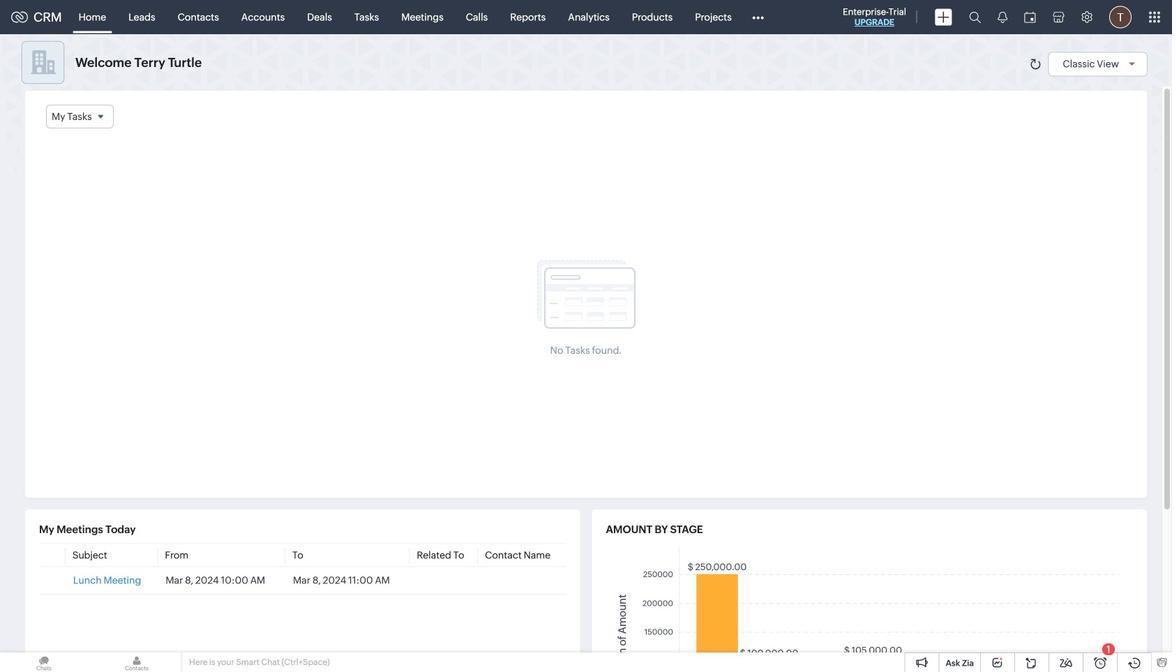 Task type: describe. For each thing, give the bounding box(es) containing it.
signals image
[[998, 11, 1008, 23]]

profile element
[[1101, 0, 1140, 34]]

calendar image
[[1024, 12, 1036, 23]]

signals element
[[990, 0, 1016, 34]]

profile image
[[1110, 6, 1132, 28]]

search element
[[961, 0, 990, 34]]

contacts image
[[93, 652, 181, 672]]

Other Modules field
[[743, 6, 773, 28]]



Task type: locate. For each thing, give the bounding box(es) containing it.
logo image
[[11, 12, 28, 23]]

None field
[[46, 105, 114, 129]]

create menu element
[[927, 0, 961, 34]]

create menu image
[[935, 9, 953, 25]]

search image
[[969, 11, 981, 23]]

chats image
[[0, 652, 88, 672]]



Task type: vqa. For each thing, say whether or not it's contained in the screenshot.
THE SIGNALS element
yes



